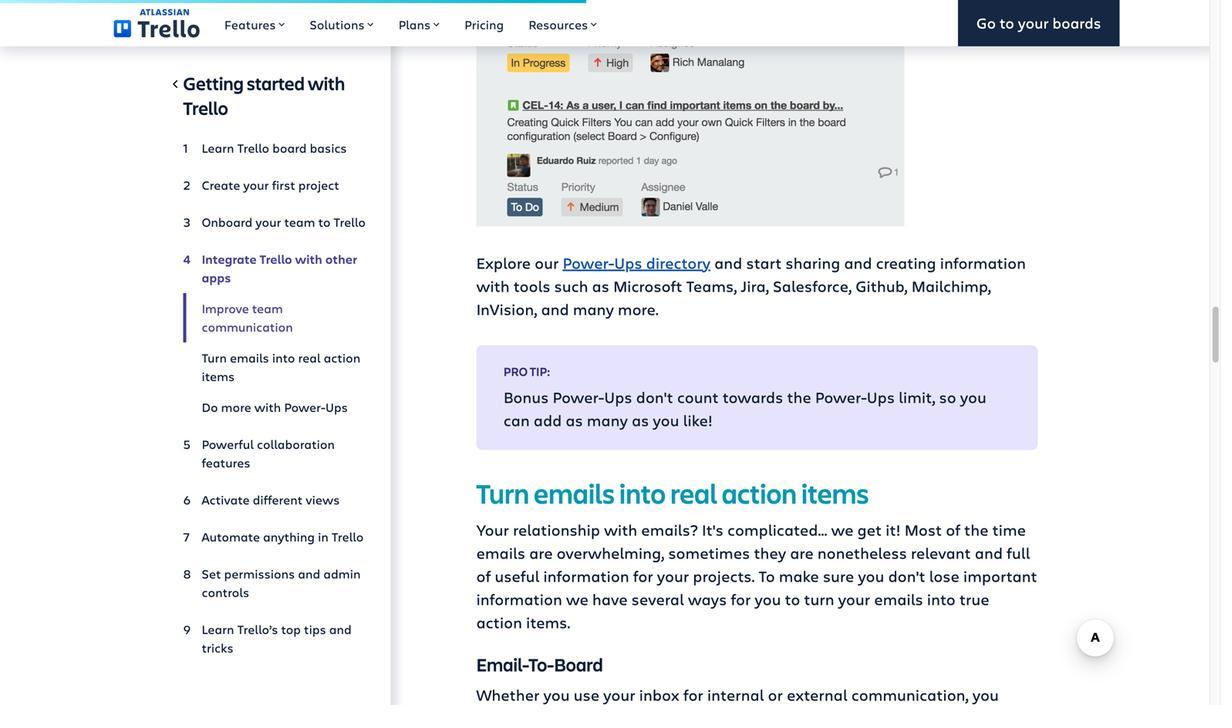 Task type: locate. For each thing, give the bounding box(es) containing it.
with inside do more with power-ups link
[[254, 399, 281, 416]]

like!
[[683, 410, 713, 431]]

first
[[272, 177, 295, 193]]

turn inside turn emails into real action items
[[202, 350, 227, 366]]

1 horizontal spatial turn
[[477, 475, 529, 512]]

0 horizontal spatial are
[[529, 542, 553, 563]]

to right go
[[1000, 13, 1015, 33]]

salesforce,
[[773, 275, 852, 296]]

real up it's
[[671, 475, 718, 512]]

we left get in the bottom right of the page
[[831, 519, 854, 540]]

0 horizontal spatial into
[[272, 350, 295, 366]]

real inside turn emails into real action items your relationship with emails? it's complicated… we get it! most of the time emails are overwhelming, sometimes they are nonetheless relevant and full of useful information for your projects. to make sure you don't lose important information we have several ways for you to turn your emails into true action items.
[[671, 475, 718, 512]]

team
[[284, 214, 315, 230], [252, 300, 283, 317]]

1 vertical spatial items
[[802, 475, 869, 512]]

to down project
[[318, 214, 331, 230]]

1 vertical spatial many
[[587, 410, 628, 431]]

into down improve team communication link
[[272, 350, 295, 366]]

to-
[[529, 652, 554, 677]]

emails down communication
[[230, 350, 269, 366]]

team up communication
[[252, 300, 283, 317]]

permissions
[[224, 566, 295, 582]]

many right add
[[587, 410, 628, 431]]

1 horizontal spatial we
[[831, 519, 854, 540]]

action for turn emails into real action items
[[324, 350, 361, 366]]

2 horizontal spatial to
[[1000, 13, 1015, 33]]

0 horizontal spatial action
[[324, 350, 361, 366]]

with left other
[[295, 251, 322, 267]]

for down projects.
[[731, 589, 751, 610]]

and down the such
[[541, 299, 569, 319]]

and left admin at left bottom
[[298, 566, 320, 582]]

ups
[[614, 252, 643, 273], [604, 387, 632, 407], [867, 387, 895, 407], [326, 399, 348, 416]]

0 vertical spatial team
[[284, 214, 315, 230]]

activate
[[202, 492, 250, 508]]

team down first
[[284, 214, 315, 230]]

0 horizontal spatial turn
[[202, 350, 227, 366]]

1 vertical spatial turn
[[477, 475, 529, 512]]

your right use
[[604, 684, 636, 705]]

nonetheless
[[818, 542, 907, 563]]

do more with power-ups
[[202, 399, 348, 416]]

2 horizontal spatial into
[[927, 589, 956, 610]]

don't inside turn emails into real action items your relationship with emails? it's complicated… we get it! most of the time emails are overwhelming, sometimes they are nonetheless relevant and full of useful information for your projects. to make sure you don't lose important information we have several ways for you to turn your emails into true action items.
[[889, 566, 926, 586]]

1 horizontal spatial to
[[785, 589, 800, 610]]

0 vertical spatial into
[[272, 350, 295, 366]]

learn trello board basics
[[202, 140, 347, 156]]

1 vertical spatial real
[[671, 475, 718, 512]]

your down "create your first project"
[[256, 214, 281, 230]]

learn for learn trello's top tips and tricks
[[202, 621, 234, 638]]

your left first
[[243, 177, 269, 193]]

pricing
[[465, 16, 504, 33]]

email-
[[477, 652, 529, 677]]

are up make
[[790, 542, 814, 563]]

powerful collaboration features link
[[183, 429, 366, 478]]

power- up add
[[553, 387, 604, 407]]

of left useful on the left
[[477, 566, 491, 586]]

we left have
[[566, 589, 589, 610]]

emails
[[230, 350, 269, 366], [534, 475, 615, 512], [477, 542, 526, 563], [874, 589, 924, 610]]

power- inside do more with power-ups link
[[284, 399, 326, 416]]

2 horizontal spatial action
[[722, 475, 797, 512]]

with down the explore
[[477, 275, 510, 296]]

we
[[831, 519, 854, 540], [566, 589, 589, 610]]

2 vertical spatial for
[[684, 684, 704, 705]]

communication,
[[852, 684, 969, 705]]

for right "inbox"
[[684, 684, 704, 705]]

to down make
[[785, 589, 800, 610]]

github,
[[856, 275, 908, 296]]

trello down onboard your team to trello link
[[260, 251, 292, 267]]

as down explore our power-ups directory
[[592, 275, 610, 296]]

1 horizontal spatial real
[[671, 475, 718, 512]]

create
[[202, 177, 240, 193]]

2 are from the left
[[790, 542, 814, 563]]

explore our power-ups directory
[[477, 252, 711, 273]]

2 vertical spatial to
[[785, 589, 800, 610]]

add
[[534, 410, 562, 431]]

other
[[325, 251, 357, 267]]

0 vertical spatial learn
[[202, 140, 234, 156]]

0 horizontal spatial for
[[633, 566, 653, 586]]

1 horizontal spatial the
[[965, 519, 989, 540]]

with inside integrate trello with other apps
[[295, 251, 322, 267]]

plans button
[[386, 0, 452, 46]]

for inside the email-to-board whether you use your inbox for internal or external communication, you
[[684, 684, 704, 705]]

information up 'mailchimp,'
[[940, 252, 1026, 273]]

1 vertical spatial team
[[252, 300, 283, 317]]

learn up the tricks
[[202, 621, 234, 638]]

0 horizontal spatial of
[[477, 566, 491, 586]]

items inside turn emails into real action items your relationship with emails? it's complicated… we get it! most of the time emails are overwhelming, sometimes they are nonetheless relevant and full of useful information for your projects. to make sure you don't lose important information we have several ways for you to turn your emails into true action items.
[[802, 475, 869, 512]]

trello's
[[237, 621, 278, 638]]

tip:
[[530, 363, 550, 380]]

0 horizontal spatial real
[[298, 350, 321, 366]]

it!
[[886, 519, 901, 540]]

real inside turn emails into real action items
[[298, 350, 321, 366]]

1 horizontal spatial action
[[477, 612, 522, 633]]

turn
[[804, 589, 835, 610]]

into down lose
[[927, 589, 956, 610]]

items up the do
[[202, 368, 235, 385]]

to inside turn emails into real action items your relationship with emails? it's complicated… we get it! most of the time emails are overwhelming, sometimes they are nonetheless relevant and full of useful information for your projects. to make sure you don't lose important information we have several ways for you to turn your emails into true action items.
[[785, 589, 800, 610]]

1 horizontal spatial into
[[620, 475, 666, 512]]

0 vertical spatial the
[[787, 387, 812, 407]]

1 horizontal spatial items
[[802, 475, 869, 512]]

1 horizontal spatial as
[[592, 275, 610, 296]]

with inside the getting started with trello
[[308, 71, 345, 95]]

0 horizontal spatial don't
[[636, 387, 674, 407]]

into up emails?
[[620, 475, 666, 512]]

as
[[592, 275, 610, 296], [566, 410, 583, 431], [632, 410, 649, 431]]

emails?
[[641, 519, 698, 540]]

1 horizontal spatial for
[[684, 684, 704, 705]]

action inside turn emails into real action items
[[324, 350, 361, 366]]

don't
[[636, 387, 674, 407], [889, 566, 926, 586]]

0 vertical spatial action
[[324, 350, 361, 366]]

collaboration
[[257, 436, 335, 453]]

into inside turn emails into real action items
[[272, 350, 295, 366]]

1 horizontal spatial of
[[946, 519, 961, 540]]

don't left lose
[[889, 566, 926, 586]]

ways
[[688, 589, 727, 610]]

0 vertical spatial to
[[1000, 13, 1015, 33]]

with for getting started with trello
[[308, 71, 345, 95]]

0 vertical spatial turn
[[202, 350, 227, 366]]

explore
[[477, 252, 531, 273]]

turn down communication
[[202, 350, 227, 366]]

0 horizontal spatial to
[[318, 214, 331, 230]]

invision,
[[477, 299, 537, 319]]

with right more
[[254, 399, 281, 416]]

items for turn emails into real action items your relationship with emails? it's complicated… we get it! most of the time emails are overwhelming, sometimes they are nonetheless relevant and full of useful information for your projects. to make sure you don't lose important information we have several ways for you to turn your emails into true action items.
[[802, 475, 869, 512]]

turn inside turn emails into real action items your relationship with emails? it's complicated… we get it! most of the time emails are overwhelming, sometimes they are nonetheless relevant and full of useful information for your projects. to make sure you don't lose important information we have several ways for you to turn your emails into true action items.
[[477, 475, 529, 512]]

real
[[298, 350, 321, 366], [671, 475, 718, 512]]

turn for turn emails into real action items
[[202, 350, 227, 366]]

learn up create
[[202, 140, 234, 156]]

relevant
[[911, 542, 971, 563]]

you down the nonetheless
[[858, 566, 885, 586]]

you left "like!"
[[653, 410, 679, 431]]

started
[[247, 71, 305, 95]]

don't left "count"
[[636, 387, 674, 407]]

0 vertical spatial information
[[940, 252, 1026, 273]]

items up get in the bottom right of the page
[[802, 475, 869, 512]]

turn emails into real action items link
[[183, 343, 366, 392]]

1 vertical spatial of
[[477, 566, 491, 586]]

have
[[593, 589, 628, 610]]

2 horizontal spatial for
[[731, 589, 751, 610]]

0 vertical spatial items
[[202, 368, 235, 385]]

real down improve team communication link
[[298, 350, 321, 366]]

as left "like!"
[[632, 410, 649, 431]]

limit,
[[899, 387, 936, 407]]

most
[[905, 519, 942, 540]]

1 vertical spatial action
[[722, 475, 797, 512]]

overwhelming,
[[557, 542, 665, 563]]

trello down getting
[[183, 96, 228, 120]]

projects.
[[693, 566, 755, 586]]

solutions
[[310, 16, 365, 33]]

powerful
[[202, 436, 254, 453]]

and up important
[[975, 542, 1003, 563]]

1 learn from the top
[[202, 140, 234, 156]]

are down relationship
[[529, 542, 553, 563]]

0 vertical spatial don't
[[636, 387, 674, 407]]

get
[[858, 519, 882, 540]]

1 vertical spatial into
[[620, 475, 666, 512]]

teams,
[[686, 275, 737, 296]]

items inside turn emails into real action items
[[202, 368, 235, 385]]

turn
[[202, 350, 227, 366], [477, 475, 529, 512]]

are
[[529, 542, 553, 563], [790, 542, 814, 563]]

1 vertical spatial the
[[965, 519, 989, 540]]

count
[[677, 387, 719, 407]]

with right started
[[308, 71, 345, 95]]

and
[[715, 252, 743, 273], [845, 252, 872, 273], [541, 299, 569, 319], [975, 542, 1003, 563], [298, 566, 320, 582], [329, 621, 352, 638]]

the
[[787, 387, 812, 407], [965, 519, 989, 540]]

features
[[225, 16, 276, 33]]

0 vertical spatial many
[[573, 299, 614, 319]]

power- up the such
[[563, 252, 614, 273]]

0 vertical spatial of
[[946, 519, 961, 540]]

learn trello's top tips and tricks
[[202, 621, 352, 656]]

1 vertical spatial we
[[566, 589, 589, 610]]

emails up relationship
[[534, 475, 615, 512]]

or
[[768, 684, 783, 705]]

2 horizontal spatial as
[[632, 410, 649, 431]]

of
[[946, 519, 961, 540], [477, 566, 491, 586]]

the left time
[[965, 519, 989, 540]]

information down useful on the left
[[477, 589, 562, 610]]

as right add
[[566, 410, 583, 431]]

many down the such
[[573, 299, 614, 319]]

with up overwhelming,
[[604, 519, 638, 540]]

with inside turn emails into real action items your relationship with emails? it's complicated… we get it! most of the time emails are overwhelming, sometimes they are nonetheless relevant and full of useful information for your projects. to make sure you don't lose important information we have several ways for you to turn your emails into true action items.
[[604, 519, 638, 540]]

1 vertical spatial learn
[[202, 621, 234, 638]]

and inside learn trello's top tips and tricks
[[329, 621, 352, 638]]

anything
[[263, 529, 315, 545]]

0 vertical spatial for
[[633, 566, 653, 586]]

automate anything in trello link
[[183, 522, 366, 553]]

set permissions and admin controls link
[[183, 559, 366, 608]]

and up github,
[[845, 252, 872, 273]]

your
[[1018, 13, 1049, 33], [243, 177, 269, 193], [256, 214, 281, 230], [657, 566, 689, 586], [839, 589, 871, 610], [604, 684, 636, 705]]

power-ups directory link
[[563, 252, 711, 273]]

1 horizontal spatial are
[[790, 542, 814, 563]]

trello up other
[[334, 214, 366, 230]]

and inside turn emails into real action items your relationship with emails? it's complicated… we get it! most of the time emails are overwhelming, sometimes they are nonetheless relevant and full of useful information for your projects. to make sure you don't lose important information we have several ways for you to turn your emails into true action items.
[[975, 542, 1003, 563]]

your down sure
[[839, 589, 871, 610]]

getting
[[183, 71, 244, 95]]

information up have
[[544, 566, 629, 586]]

1 vertical spatial don't
[[889, 566, 926, 586]]

your
[[477, 519, 509, 540]]

action
[[324, 350, 361, 366], [722, 475, 797, 512], [477, 612, 522, 633]]

turn up your
[[477, 475, 529, 512]]

of up relevant
[[946, 519, 961, 540]]

resources button
[[516, 0, 610, 46]]

information
[[940, 252, 1026, 273], [544, 566, 629, 586], [477, 589, 562, 610]]

1 horizontal spatial don't
[[889, 566, 926, 586]]

0 horizontal spatial items
[[202, 368, 235, 385]]

learn inside learn trello's top tips and tricks
[[202, 621, 234, 638]]

0 vertical spatial real
[[298, 350, 321, 366]]

pro tip: bonus power-ups don't count towards the power-ups limit, so you can add as many as you like!
[[504, 363, 987, 431]]

emails down the nonetheless
[[874, 589, 924, 610]]

internal
[[708, 684, 764, 705]]

it's
[[702, 519, 724, 540]]

the right "towards" at the right bottom of page
[[787, 387, 812, 407]]

and right tips
[[329, 621, 352, 638]]

trello inside the getting started with trello
[[183, 96, 228, 120]]

relationship
[[513, 519, 600, 540]]

improve team communication
[[202, 300, 293, 335]]

team inside improve team communication
[[252, 300, 283, 317]]

your inside the email-to-board whether you use your inbox for internal or external communication, you
[[604, 684, 636, 705]]

power- up collaboration in the left bottom of the page
[[284, 399, 326, 416]]

an image showing the jira power-up on a trello card image
[[477, 0, 905, 226]]

2 learn from the top
[[202, 621, 234, 638]]

whether
[[477, 684, 540, 705]]

0 horizontal spatial team
[[252, 300, 283, 317]]

for up several
[[633, 566, 653, 586]]

as inside and start sharing and creating information with tools such as microsoft teams, jira, salesforce, github, mailchimp, invision, and many more.
[[592, 275, 610, 296]]

0 horizontal spatial the
[[787, 387, 812, 407]]

full
[[1007, 542, 1031, 563]]



Task type: describe. For each thing, give the bounding box(es) containing it.
items for turn emails into real action items
[[202, 368, 235, 385]]

real for turn emails into real action items
[[298, 350, 321, 366]]

such
[[555, 275, 588, 296]]

go to your boards
[[977, 13, 1102, 33]]

tools
[[514, 275, 551, 296]]

emails down your
[[477, 542, 526, 563]]

power- left limit,
[[816, 387, 867, 407]]

many inside pro tip: bonus power-ups don't count towards the power-ups limit, so you can add as many as you like!
[[587, 410, 628, 431]]

project
[[298, 177, 339, 193]]

with for do more with power-ups
[[254, 399, 281, 416]]

true
[[960, 589, 990, 610]]

boards
[[1053, 13, 1102, 33]]

create your first project
[[202, 177, 339, 193]]

go
[[977, 13, 996, 33]]

1 vertical spatial for
[[731, 589, 751, 610]]

sure
[[823, 566, 854, 586]]

start
[[747, 252, 782, 273]]

getting started with trello link
[[183, 71, 366, 127]]

pro
[[504, 363, 528, 380]]

you right communication,
[[973, 684, 999, 705]]

complicated…
[[728, 519, 828, 540]]

time
[[993, 519, 1026, 540]]

inbox
[[639, 684, 680, 705]]

onboard your team to trello link
[[183, 207, 366, 238]]

controls
[[202, 584, 249, 601]]

1 vertical spatial information
[[544, 566, 629, 586]]

turn emails into real action items
[[202, 350, 361, 385]]

and up teams,
[[715, 252, 743, 273]]

real for turn emails into real action items your relationship with emails? it's complicated… we get it! most of the time emails are overwhelming, sometimes they are nonetheless relevant and full of useful information for your projects. to make sure you don't lose important information we have several ways for you to turn your emails into true action items.
[[671, 475, 718, 512]]

email-to-board whether you use your inbox for internal or external communication, you
[[477, 652, 1032, 705]]

communication
[[202, 319, 293, 335]]

1 are from the left
[[529, 542, 553, 563]]

activate different views link
[[183, 485, 366, 515]]

your left boards
[[1018, 13, 1049, 33]]

bonus
[[504, 387, 549, 407]]

use
[[574, 684, 600, 705]]

admin
[[324, 566, 361, 582]]

action for turn emails into real action items your relationship with emails? it's complicated… we get it! most of the time emails are overwhelming, sometimes they are nonetheless relevant and full of useful information for your projects. to make sure you don't lose important information we have several ways for you to turn your emails into true action items.
[[722, 475, 797, 512]]

0 vertical spatial we
[[831, 519, 854, 540]]

apps
[[202, 269, 231, 286]]

sometimes
[[669, 542, 750, 563]]

trello right in
[[332, 529, 364, 545]]

your inside 'link'
[[243, 177, 269, 193]]

emails inside turn emails into real action items
[[230, 350, 269, 366]]

1 horizontal spatial team
[[284, 214, 315, 230]]

and inside set permissions and admin controls
[[298, 566, 320, 582]]

onboard
[[202, 214, 253, 230]]

improve team communication link
[[183, 293, 366, 343]]

jira,
[[741, 275, 769, 296]]

you down to
[[755, 589, 781, 610]]

improve
[[202, 300, 249, 317]]

automate anything in trello
[[202, 529, 364, 545]]

0 horizontal spatial as
[[566, 410, 583, 431]]

getting started with trello
[[183, 71, 345, 120]]

more
[[221, 399, 251, 416]]

go to your boards link
[[958, 0, 1120, 46]]

integrate trello with other apps
[[202, 251, 357, 286]]

integrate
[[202, 251, 257, 267]]

towards
[[723, 387, 783, 407]]

solutions button
[[297, 0, 386, 46]]

do more with power-ups link
[[183, 392, 366, 423]]

views
[[306, 492, 340, 508]]

trello left board
[[237, 140, 269, 156]]

different
[[253, 492, 303, 508]]

directory
[[646, 252, 711, 273]]

activate different views
[[202, 492, 340, 508]]

2 vertical spatial action
[[477, 612, 522, 633]]

board
[[273, 140, 307, 156]]

into for turn emails into real action items
[[272, 350, 295, 366]]

features
[[202, 455, 250, 471]]

many inside and start sharing and creating information with tools such as microsoft teams, jira, salesforce, github, mailchimp, invision, and many more.
[[573, 299, 614, 319]]

you right so
[[961, 387, 987, 407]]

pricing link
[[452, 0, 516, 46]]

to
[[759, 566, 775, 586]]

don't inside pro tip: bonus power-ups don't count towards the power-ups limit, so you can add as many as you like!
[[636, 387, 674, 407]]

sharing
[[786, 252, 841, 273]]

make
[[779, 566, 819, 586]]

atlassian trello image
[[114, 9, 200, 38]]

onboard your team to trello
[[202, 214, 366, 230]]

several
[[632, 589, 684, 610]]

learn for learn trello board basics
[[202, 140, 234, 156]]

more.
[[618, 299, 659, 319]]

0 horizontal spatial we
[[566, 589, 589, 610]]

create your first project link
[[183, 170, 366, 201]]

turn emails into real action items your relationship with emails? it's complicated… we get it! most of the time emails are overwhelming, sometimes they are nonetheless relevant and full of useful information for your projects. to make sure you don't lose important information we have several ways for you to turn your emails into true action items.
[[477, 475, 1038, 633]]

your up several
[[657, 566, 689, 586]]

learn trello's top tips and tricks link
[[183, 614, 366, 664]]

external
[[787, 684, 848, 705]]

2 vertical spatial into
[[927, 589, 956, 610]]

information inside and start sharing and creating information with tools such as microsoft teams, jira, salesforce, github, mailchimp, invision, and many more.
[[940, 252, 1026, 273]]

into for turn emails into real action items your relationship with emails? it's complicated… we get it! most of the time emails are overwhelming, sometimes they are nonetheless relevant and full of useful information for your projects. to make sure you don't lose important information we have several ways for you to turn your emails into true action items.
[[620, 475, 666, 512]]

the inside pro tip: bonus power-ups don't count towards the power-ups limit, so you can add as many as you like!
[[787, 387, 812, 407]]

do
[[202, 399, 218, 416]]

they
[[754, 542, 786, 563]]

resources
[[529, 16, 588, 33]]

lose
[[930, 566, 960, 586]]

2 vertical spatial information
[[477, 589, 562, 610]]

plans
[[399, 16, 431, 33]]

creating
[[876, 252, 937, 273]]

automate
[[202, 529, 260, 545]]

features button
[[212, 0, 297, 46]]

page progress progress bar
[[0, 0, 586, 3]]

trello inside integrate trello with other apps
[[260, 251, 292, 267]]

you left use
[[544, 684, 570, 705]]

the inside turn emails into real action items your relationship with emails? it's complicated… we get it! most of the time emails are overwhelming, sometimes they are nonetheless relevant and full of useful information for your projects. to make sure you don't lose important information we have several ways for you to turn your emails into true action items.
[[965, 519, 989, 540]]

with for integrate trello with other apps
[[295, 251, 322, 267]]

with inside and start sharing and creating information with tools such as microsoft teams, jira, salesforce, github, mailchimp, invision, and many more.
[[477, 275, 510, 296]]

microsoft
[[613, 275, 683, 296]]

turn for turn emails into real action items your relationship with emails? it's complicated… we get it! most of the time emails are overwhelming, sometimes they are nonetheless relevant and full of useful information for your projects. to make sure you don't lose important information we have several ways for you to turn your emails into true action items.
[[477, 475, 529, 512]]

1 vertical spatial to
[[318, 214, 331, 230]]

top
[[281, 621, 301, 638]]



Task type: vqa. For each thing, say whether or not it's contained in the screenshot.
emails?
yes



